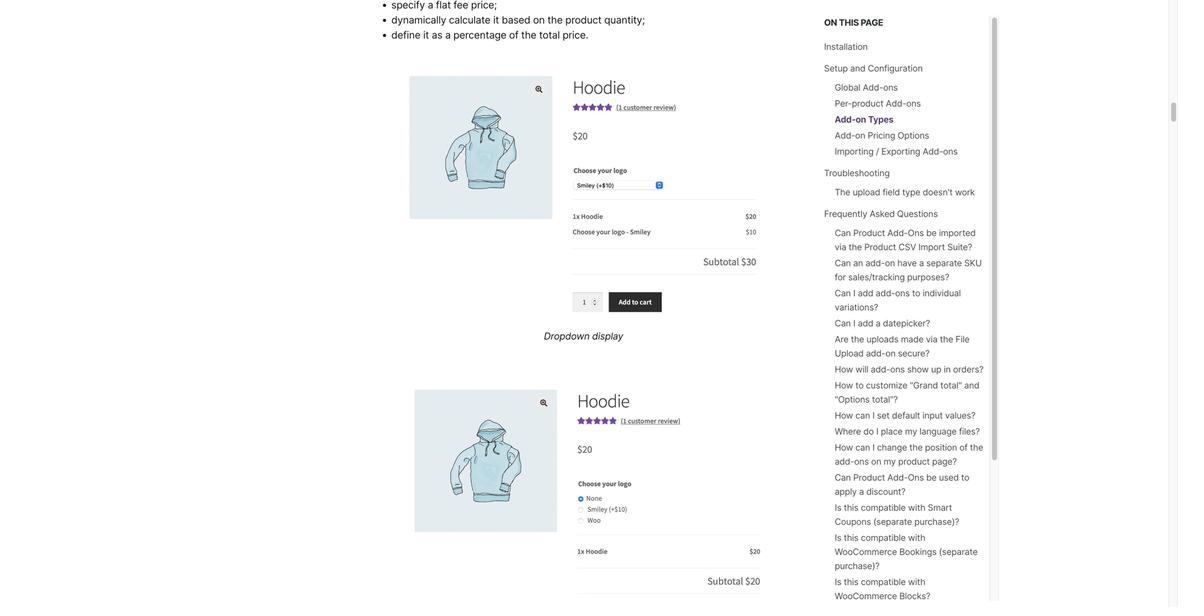 Task type: describe. For each thing, give the bounding box(es) containing it.
can i add add-ons to individual variations? link
[[835, 288, 961, 313]]

coupons
[[835, 517, 871, 527]]

troubleshooting
[[824, 168, 890, 179]]

options
[[898, 130, 929, 141]]

the right "are"
[[851, 334, 864, 345]]

0 vertical spatial via
[[835, 242, 847, 253]]

0 vertical spatial (separate
[[874, 517, 912, 527]]

3 is from the top
[[835, 577, 842, 588]]

are the uploads made via the file upload add-on secure? link
[[835, 334, 970, 359]]

upload
[[835, 348, 864, 359]]

ons up customize
[[891, 364, 905, 375]]

ons down configuration
[[883, 82, 898, 93]]

the down files?
[[970, 442, 984, 453]]

pricing
[[868, 130, 896, 141]]

1 with from the top
[[908, 503, 926, 513]]

imported
[[939, 228, 976, 238]]

exporting
[[882, 146, 921, 157]]

ons down the can an add-on have a separate sku for sales/tracking purposes? link
[[895, 288, 910, 299]]

4 can from the top
[[835, 318, 851, 329]]

the up an
[[849, 242, 862, 253]]

product inside global add-ons per-product add-ons add-on types add-on pricing options importing / exporting add-ons
[[852, 98, 884, 109]]

a right apply
[[859, 487, 864, 497]]

page
[[861, 17, 884, 28]]

based
[[502, 14, 531, 26]]

how can i change the position of the add-ons on my product page? link
[[835, 442, 984, 467]]

used
[[939, 473, 959, 483]]

3 with from the top
[[908, 577, 926, 588]]

0 vertical spatial product
[[854, 228, 885, 238]]

change
[[877, 442, 907, 453]]

csv
[[899, 242, 916, 253]]

can product add-ons be imported via the product csv import suite? can an add-on have a separate sku for sales/tracking purposes? can i add add-ons to individual variations? can i add a datepicker? are the uploads made via the file upload add-on secure? how will add-ons show up in orders? how to customize "grand total" and "options total"? how can i set default input values? where do i place my language files? how can i change the position of the add-ons on my product page? can product add-ons be used to apply a discount? is this compatible with smart coupons (separate purchase)? is this compatible with woocommerce bookings (separate purchase)? is this compatible with woocommerce blocks?
[[835, 228, 984, 602]]

will
[[856, 364, 869, 375]]

setup and configuration link
[[824, 63, 923, 74]]

made
[[901, 334, 924, 345]]

the down based
[[521, 29, 537, 41]]

0 horizontal spatial and
[[851, 63, 866, 74]]

where
[[835, 426, 861, 437]]

add- up sales/tracking
[[866, 258, 885, 269]]

orders?
[[953, 364, 984, 375]]

global add-ons link
[[835, 82, 898, 93]]

1 horizontal spatial it
[[493, 14, 499, 26]]

bookings
[[900, 547, 937, 558]]

2 with from the top
[[908, 533, 926, 543]]

importing
[[835, 146, 874, 157]]

add- up apply
[[835, 457, 854, 467]]

how can i set default input values? link
[[835, 410, 976, 421]]

on down add-on types link
[[855, 130, 866, 141]]

1 woocommerce from the top
[[835, 547, 897, 558]]

1 compatible from the top
[[861, 503, 906, 513]]

default
[[892, 410, 920, 421]]

add- up csv
[[888, 228, 908, 238]]

add- up customize
[[871, 364, 891, 375]]

quantity;
[[604, 14, 645, 26]]

3 can from the top
[[835, 288, 851, 299]]

separate
[[927, 258, 962, 269]]

of inside dynamically calculate it based on the product quantity; define it as a percentage of the total price.
[[509, 29, 519, 41]]

of inside can product add-ons be imported via the product csv import suite? can an add-on have a separate sku for sales/tracking purposes? can i add add-ons to individual variations? can i add a datepicker? are the uploads made via the file upload add-on secure? how will add-ons show up in orders? how to customize "grand total" and "options total"? how can i set default input values? where do i place my language files? how can i change the position of the add-ons on my product page? can product add-ons be used to apply a discount? is this compatible with smart coupons (separate purchase)? is this compatible with woocommerce bookings (separate purchase)? is this compatible with woocommerce blocks?
[[960, 442, 968, 453]]

can an add-on have a separate sku for sales/tracking purposes? link
[[835, 258, 982, 283]]

global add-ons per-product add-ons add-on types add-on pricing options importing / exporting add-ons
[[835, 82, 958, 157]]

on inside dynamically calculate it based on the product quantity; define it as a percentage of the total price.
[[533, 14, 545, 26]]

ons up doesn't
[[943, 146, 958, 157]]

i right do
[[877, 426, 879, 437]]

on down change
[[871, 457, 882, 467]]

blocks?
[[900, 591, 931, 602]]

can product add-ons be used to apply a discount? link
[[835, 473, 970, 497]]

up
[[931, 364, 942, 375]]

i up variations?
[[854, 288, 856, 299]]

setup and configuration
[[824, 63, 923, 74]]

installation link
[[824, 41, 868, 52]]

can
[[856, 442, 870, 453]]

"options
[[835, 394, 870, 405]]

price.
[[563, 29, 589, 41]]

set
[[877, 410, 890, 421]]

field
[[883, 187, 900, 198]]

is this compatible with smart coupons (separate purchase)? link
[[835, 503, 960, 527]]

2 vertical spatial product
[[854, 473, 885, 483]]

4 how from the top
[[835, 442, 853, 453]]

page?
[[932, 457, 957, 467]]

define
[[391, 29, 421, 41]]

add-on pricing options link
[[835, 130, 929, 141]]

percentage
[[454, 29, 507, 41]]

a inside dynamically calculate it based on the product quantity; define it as a percentage of the total price.
[[445, 29, 451, 41]]

asked
[[870, 209, 895, 219]]

3 how from the top
[[835, 410, 853, 421]]

work
[[955, 187, 975, 198]]

dropdown display
[[544, 331, 623, 342]]

add- down sales/tracking
[[876, 288, 895, 299]]

on left types at the right
[[856, 114, 866, 125]]

2 is from the top
[[835, 533, 842, 543]]

place
[[881, 426, 903, 437]]

import
[[919, 242, 945, 253]]

suite?
[[948, 242, 973, 253]]

where do i place my language files? link
[[835, 426, 980, 437]]

add- down options
[[923, 146, 943, 157]]

questions
[[897, 209, 938, 219]]

display
[[592, 331, 623, 342]]

2 how from the top
[[835, 380, 853, 391]]

"grand
[[910, 380, 938, 391]]

frequently asked questions link
[[824, 209, 938, 219]]

discount?
[[867, 487, 906, 497]]

2 can from the top
[[835, 258, 851, 269]]

uploads
[[867, 334, 899, 345]]

values?
[[945, 410, 976, 421]]

global
[[835, 82, 861, 93]]

0 vertical spatial my
[[905, 426, 917, 437]]

are
[[835, 334, 849, 345]]

how to customize "grand total" and "options total"? link
[[835, 380, 980, 405]]

a right have
[[919, 258, 924, 269]]



Task type: vqa. For each thing, say whether or not it's contained in the screenshot.
the 'open account menu' image
no



Task type: locate. For each thing, give the bounding box(es) containing it.
can up "are"
[[835, 318, 851, 329]]

of down based
[[509, 29, 519, 41]]

to
[[912, 288, 921, 299], [856, 380, 864, 391], [961, 473, 970, 483]]

ons up csv
[[908, 228, 924, 238]]

can i add a datepicker? link
[[835, 318, 930, 329]]

2 add from the top
[[858, 318, 874, 329]]

0 horizontal spatial (separate
[[874, 517, 912, 527]]

of down files?
[[960, 442, 968, 453]]

0 horizontal spatial purchase)?
[[835, 561, 880, 572]]

2 compatible from the top
[[861, 533, 906, 543]]

can up apply
[[835, 473, 851, 483]]

0 vertical spatial of
[[509, 29, 519, 41]]

the down 'where do i place my language files?' link at the right of the page
[[910, 442, 923, 453]]

on down uploads
[[886, 348, 896, 359]]

ons down how can i change the position of the add-ons on my product page? link
[[908, 473, 924, 483]]

on this page
[[824, 17, 884, 28]]

1 vertical spatial via
[[926, 334, 938, 345]]

2 be from the top
[[927, 473, 937, 483]]

i right can
[[873, 442, 875, 453]]

ons up options
[[907, 98, 921, 109]]

1 is from the top
[[835, 503, 842, 513]]

2 woocommerce from the top
[[835, 591, 897, 602]]

my down default
[[905, 426, 917, 437]]

1 vertical spatial add
[[858, 318, 874, 329]]

0 vertical spatial be
[[927, 228, 937, 238]]

1 vertical spatial ons
[[908, 473, 924, 483]]

product up can product add-ons be used to apply a discount? link
[[898, 457, 930, 467]]

0 vertical spatial add
[[858, 288, 874, 299]]

1 horizontal spatial of
[[960, 442, 968, 453]]

1 vertical spatial it
[[423, 29, 429, 41]]

can up the for
[[835, 258, 851, 269]]

setup
[[824, 63, 848, 74]]

can
[[835, 228, 851, 238], [835, 258, 851, 269], [835, 288, 851, 299], [835, 318, 851, 329], [835, 473, 851, 483]]

add down variations?
[[858, 318, 874, 329]]

on
[[824, 17, 837, 28]]

a right as
[[445, 29, 451, 41]]

0 horizontal spatial to
[[856, 380, 864, 391]]

with left smart
[[908, 503, 926, 513]]

purchase)?
[[915, 517, 960, 527], [835, 561, 880, 572]]

installation
[[824, 41, 868, 52]]

1 vertical spatial with
[[908, 533, 926, 543]]

product up price.
[[566, 14, 602, 26]]

file
[[956, 334, 970, 345]]

ons
[[883, 82, 898, 93], [907, 98, 921, 109], [943, 146, 958, 157], [895, 288, 910, 299], [891, 364, 905, 375], [854, 457, 869, 467]]

purposes?
[[907, 272, 950, 283]]

1 vertical spatial compatible
[[861, 533, 906, 543]]

0 vertical spatial to
[[912, 288, 921, 299]]

1 horizontal spatial to
[[912, 288, 921, 299]]

the upload field type doesn't work link
[[835, 187, 975, 198]]

purchase)? up is this compatible with woocommerce blocks? link
[[835, 561, 880, 572]]

2 vertical spatial is
[[835, 577, 842, 588]]

with up 'blocks?'
[[908, 577, 926, 588]]

1 vertical spatial be
[[927, 473, 937, 483]]

1 can from the top
[[835, 228, 851, 238]]

0 vertical spatial woocommerce
[[835, 547, 897, 558]]

1 horizontal spatial (separate
[[939, 547, 978, 558]]

2 vertical spatial product
[[898, 457, 930, 467]]

compatible down is this compatible with smart coupons (separate purchase)? 'link'
[[861, 533, 906, 543]]

1 be from the top
[[927, 228, 937, 238]]

1 vertical spatial purchase)?
[[835, 561, 880, 572]]

0 vertical spatial compatible
[[861, 503, 906, 513]]

1 horizontal spatial product
[[852, 98, 884, 109]]

add-
[[863, 82, 883, 93], [886, 98, 907, 109], [835, 114, 856, 125], [835, 130, 855, 141], [923, 146, 943, 157], [888, 228, 908, 238], [888, 473, 908, 483]]

1 add from the top
[[858, 288, 874, 299]]

my down change
[[884, 457, 896, 467]]

2 vertical spatial to
[[961, 473, 970, 483]]

calculate
[[449, 14, 491, 26]]

be
[[927, 228, 937, 238], [927, 473, 937, 483]]

dynamically
[[391, 14, 446, 26]]

per-
[[835, 98, 852, 109]]

sales/tracking
[[849, 272, 905, 283]]

woocommerce down coupons
[[835, 547, 897, 558]]

with up bookings on the bottom right of page
[[908, 533, 926, 543]]

of
[[509, 29, 519, 41], [960, 442, 968, 453]]

how down upload
[[835, 364, 853, 375]]

datepicker?
[[883, 318, 930, 329]]

frequently
[[824, 209, 868, 219]]

can down the for
[[835, 288, 851, 299]]

how up where
[[835, 410, 853, 421]]

variations?
[[835, 302, 879, 313]]

woocommerce left 'blocks?'
[[835, 591, 897, 602]]

secure?
[[898, 348, 930, 359]]

total"?
[[872, 394, 898, 405]]

to right the used
[[961, 473, 970, 483]]

importing / exporting add-ons link
[[835, 146, 958, 157]]

to down purposes?
[[912, 288, 921, 299]]

do
[[864, 426, 874, 437]]

how
[[835, 364, 853, 375], [835, 380, 853, 391], [835, 410, 853, 421], [835, 442, 853, 453]]

to up the "options
[[856, 380, 864, 391]]

sku
[[965, 258, 982, 269]]

via
[[835, 242, 847, 253], [926, 334, 938, 345]]

1 vertical spatial product
[[852, 98, 884, 109]]

type
[[903, 187, 921, 198]]

how will add-ons show up in orders? link
[[835, 364, 984, 375]]

add- down uploads
[[866, 348, 886, 359]]

0 vertical spatial it
[[493, 14, 499, 26]]

woocommerce
[[835, 547, 897, 558], [835, 591, 897, 602]]

total
[[539, 29, 560, 41]]

how up the "options
[[835, 380, 853, 391]]

1 vertical spatial product
[[865, 242, 896, 253]]

0 horizontal spatial product
[[566, 14, 602, 26]]

2 vertical spatial compatible
[[861, 577, 906, 588]]

how down where
[[835, 442, 853, 453]]

0 vertical spatial product
[[566, 14, 602, 26]]

2 ons from the top
[[908, 473, 924, 483]]

5 can from the top
[[835, 473, 851, 483]]

0 horizontal spatial of
[[509, 29, 519, 41]]

input
[[923, 410, 943, 421]]

configuration
[[868, 63, 923, 74]]

via up the for
[[835, 242, 847, 253]]

(separate down discount?
[[874, 517, 912, 527]]

frequently asked questions
[[824, 209, 938, 219]]

product inside dynamically calculate it based on the product quantity; define it as a percentage of the total price.
[[566, 14, 602, 26]]

0 vertical spatial ons
[[908, 228, 924, 238]]

show
[[908, 364, 929, 375]]

1 vertical spatial to
[[856, 380, 864, 391]]

1 vertical spatial my
[[884, 457, 896, 467]]

upload
[[853, 187, 881, 198]]

product down frequently asked questions
[[854, 228, 885, 238]]

product left csv
[[865, 242, 896, 253]]

the
[[835, 187, 851, 198]]

i
[[854, 288, 856, 299], [854, 318, 856, 329], [877, 426, 879, 437], [873, 442, 875, 453]]

add- up per-product add-ons link
[[863, 82, 883, 93]]

on up total
[[533, 14, 545, 26]]

be left the used
[[927, 473, 937, 483]]

add-
[[866, 258, 885, 269], [876, 288, 895, 299], [866, 348, 886, 359], [871, 364, 891, 375], [835, 457, 854, 467]]

3 compatible from the top
[[861, 577, 906, 588]]

it left as
[[423, 29, 429, 41]]

smart
[[928, 503, 952, 513]]

my
[[905, 426, 917, 437], [884, 457, 896, 467]]

types
[[868, 114, 894, 125]]

2 horizontal spatial to
[[961, 473, 970, 483]]

per-product add-ons link
[[835, 98, 921, 109]]

1 vertical spatial and
[[965, 380, 980, 391]]

add up variations?
[[858, 288, 874, 299]]

the
[[548, 14, 563, 26], [521, 29, 537, 41], [849, 242, 862, 253], [851, 334, 864, 345], [940, 334, 954, 345], [910, 442, 923, 453], [970, 442, 984, 453]]

in
[[944, 364, 951, 375]]

and down orders?
[[965, 380, 980, 391]]

0 horizontal spatial it
[[423, 29, 429, 41]]

be up import
[[927, 228, 937, 238]]

0 vertical spatial is
[[835, 503, 842, 513]]

have
[[898, 258, 917, 269]]

add- up types at the right
[[886, 98, 907, 109]]

language
[[920, 426, 957, 437]]

0 vertical spatial purchase)?
[[915, 517, 960, 527]]

1 ons from the top
[[908, 228, 924, 238]]

compatible down discount?
[[861, 503, 906, 513]]

product down global add-ons link
[[852, 98, 884, 109]]

compatible up 'blocks?'
[[861, 577, 906, 588]]

0 vertical spatial and
[[851, 63, 866, 74]]

add- up discount?
[[888, 473, 908, 483]]

is this compatible with woocommerce bookings (separate purchase)? link
[[835, 533, 978, 572]]

ons down can
[[854, 457, 869, 467]]

doesn't
[[923, 187, 953, 198]]

/
[[876, 146, 879, 157]]

purchase)? down smart
[[915, 517, 960, 527]]

product
[[566, 14, 602, 26], [852, 98, 884, 109], [898, 457, 930, 467]]

on left have
[[885, 258, 895, 269]]

1 vertical spatial is
[[835, 533, 842, 543]]

via right 'made'
[[926, 334, 938, 345]]

and up global add-ons link
[[851, 63, 866, 74]]

1 vertical spatial (separate
[[939, 547, 978, 558]]

i down variations?
[[854, 318, 856, 329]]

the left file
[[940, 334, 954, 345]]

a
[[445, 29, 451, 41], [919, 258, 924, 269], [876, 318, 881, 329], [859, 487, 864, 497]]

files?
[[959, 426, 980, 437]]

add- down per-
[[835, 114, 856, 125]]

0 horizontal spatial via
[[835, 242, 847, 253]]

0 vertical spatial with
[[908, 503, 926, 513]]

2 vertical spatial with
[[908, 577, 926, 588]]

dropdown
[[544, 331, 590, 342]]

the up total
[[548, 14, 563, 26]]

add- up importing on the right top of the page
[[835, 130, 855, 141]]

product inside can product add-ons be imported via the product csv import suite? can an add-on have a separate sku for sales/tracking purposes? can i add add-ons to individual variations? can i add a datepicker? are the uploads made via the file upload add-on secure? how will add-ons show up in orders? how to customize "grand total" and "options total"? how can i set default input values? where do i place my language files? how can i change the position of the add-ons on my product page? can product add-ons be used to apply a discount? is this compatible with smart coupons (separate purchase)? is this compatible with woocommerce bookings (separate purchase)? is this compatible with woocommerce blocks?
[[898, 457, 930, 467]]

it left based
[[493, 14, 499, 26]]

a up uploads
[[876, 318, 881, 329]]

with
[[908, 503, 926, 513], [908, 533, 926, 543], [908, 577, 926, 588]]

1 horizontal spatial purchase)?
[[915, 517, 960, 527]]

can down frequently
[[835, 228, 851, 238]]

and inside can product add-ons be imported via the product csv import suite? can an add-on have a separate sku for sales/tracking purposes? can i add add-ons to individual variations? can i add a datepicker? are the uploads made via the file upload add-on secure? how will add-ons show up in orders? how to customize "grand total" and "options total"? how can i set default input values? where do i place my language files? how can i change the position of the add-ons on my product page? can product add-ons be used to apply a discount? is this compatible with smart coupons (separate purchase)? is this compatible with woocommerce bookings (separate purchase)? is this compatible with woocommerce blocks?
[[965, 380, 980, 391]]

0 horizontal spatial my
[[884, 457, 896, 467]]

position
[[925, 442, 957, 453]]

1 vertical spatial of
[[960, 442, 968, 453]]

dynamically calculate it based on the product quantity; define it as a percentage of the total price.
[[391, 14, 645, 41]]

the upload field type doesn't work
[[835, 187, 975, 198]]

2 horizontal spatial product
[[898, 457, 930, 467]]

customize
[[866, 380, 908, 391]]

total"
[[941, 380, 962, 391]]

an
[[854, 258, 863, 269]]

(separate right bookings on the bottom right of page
[[939, 547, 978, 558]]

1 horizontal spatial my
[[905, 426, 917, 437]]

product up discount?
[[854, 473, 885, 483]]

1 how from the top
[[835, 364, 853, 375]]

1 horizontal spatial via
[[926, 334, 938, 345]]

1 vertical spatial woocommerce
[[835, 591, 897, 602]]

1 horizontal spatial and
[[965, 380, 980, 391]]



